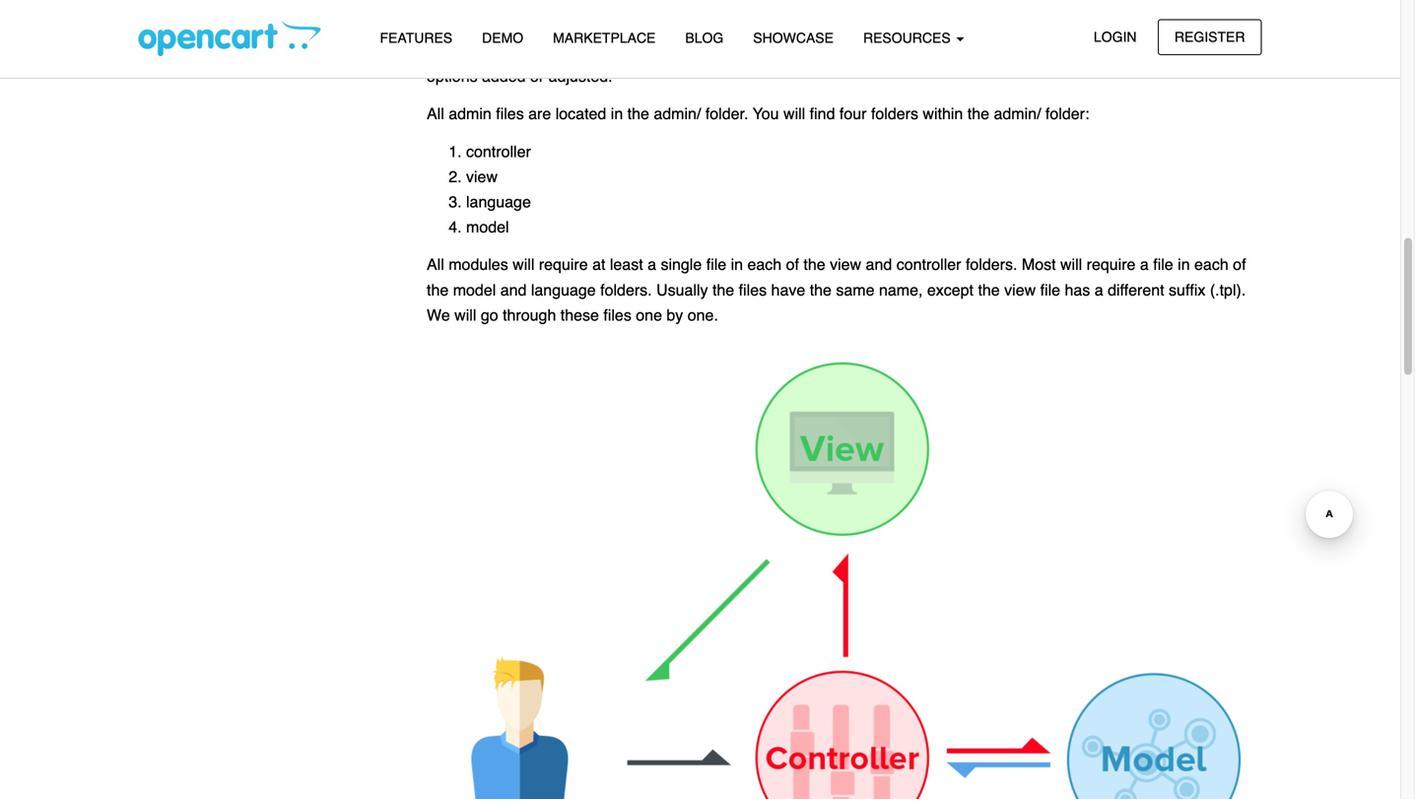 Task type: locate. For each thing, give the bounding box(es) containing it.
a right least
[[648, 255, 656, 274]]

2 all from the top
[[427, 255, 444, 274]]

0 vertical spatial language
[[466, 193, 531, 211]]

view
[[466, 167, 498, 186], [830, 255, 861, 274], [1004, 281, 1036, 299]]

and up through
[[500, 281, 527, 299]]

view down most
[[1004, 281, 1036, 299]]

store
[[485, 0, 520, 10]]

will
[[740, 0, 761, 10], [616, 42, 638, 60], [783, 105, 805, 123], [513, 255, 534, 274], [1060, 255, 1082, 274], [454, 306, 476, 324]]

each up (.tpl).
[[1194, 255, 1229, 274]]

and up name,
[[866, 255, 892, 274]]

will down the display
[[616, 42, 638, 60]]

of up have
[[786, 255, 799, 274]]

1 of from the left
[[786, 255, 799, 274]]

1 each from the left
[[747, 255, 782, 274]]

0 vertical spatial view
[[466, 167, 498, 186]]

these
[[560, 306, 599, 324]]

controller up the except in the top right of the page
[[896, 255, 961, 274]]

owner
[[525, 0, 568, 10]]

1 horizontal spatial controller
[[896, 255, 961, 274]]

admin down whether
[[774, 42, 817, 60]]

showcase link
[[738, 21, 848, 55]]

the right have
[[810, 281, 832, 299]]

files left are
[[496, 105, 524, 123]]

need
[[642, 42, 677, 60]]

least
[[610, 255, 643, 274]]

adjusted.
[[549, 67, 613, 85]]

all
[[427, 105, 444, 123], [427, 255, 444, 274]]

admin down added
[[449, 105, 492, 123]]

view up same
[[830, 255, 861, 274]]

want
[[766, 0, 799, 10]]

0 vertical spatial all
[[427, 105, 444, 123]]

folders
[[871, 105, 918, 123]]

2 vertical spatial view
[[1004, 281, 1036, 299]]

1 horizontal spatial or
[[905, 17, 919, 35]]

1 horizontal spatial folders.
[[966, 255, 1017, 274]]

admin/
[[654, 105, 701, 123], [994, 105, 1041, 123]]

will up has
[[1060, 255, 1082, 274]]

model inside controller view language model
[[466, 218, 509, 236]]

all left modules
[[427, 255, 444, 274]]

the right where
[[908, 42, 930, 60]]

four
[[839, 105, 867, 123]]

disabled,
[[924, 17, 987, 35]]

files
[[496, 105, 524, 123], [739, 281, 767, 299], [603, 306, 631, 324]]

will right modules
[[513, 255, 534, 274]]

0 vertical spatial options
[[1039, 0, 1090, 10]]

2 horizontal spatial file
[[1153, 255, 1173, 274]]

options down decide
[[427, 67, 478, 85]]

folders. down least
[[600, 281, 652, 299]]

model up modules
[[466, 218, 509, 236]]

the down on,
[[747, 42, 769, 60]]

or
[[905, 17, 919, 35], [530, 67, 544, 85]]

of
[[786, 255, 799, 274], [1233, 255, 1246, 274]]

to
[[804, 0, 817, 10], [1242, 0, 1255, 10], [577, 17, 590, 35], [682, 42, 695, 60]]

admin up specific
[[1137, 0, 1180, 10]]

model down modules
[[453, 281, 496, 299]]

one.
[[688, 306, 718, 324]]

a left store
[[472, 0, 481, 10]]

all inside all modules will require at least a single file in each of the view and controller folders. most will require a file in each of the model and language folders. usually the files have the same name, except the view file has a different suffix (.tpl). we will go through these files one by one.
[[427, 255, 444, 274]]

files left have
[[739, 281, 767, 299]]

page
[[821, 42, 856, 60]]

file up suffix
[[1153, 255, 1173, 274]]

require
[[539, 255, 588, 274], [1087, 255, 1136, 274]]

1 horizontal spatial file
[[1040, 281, 1060, 299]]

1 horizontal spatial each
[[1194, 255, 1229, 274]]

model inside all modules will require at least a single file in each of the view and controller folders. most will require a file in each of the model and language folders. usually the files have the same name, except the view file has a different suffix (.tpl). we will go through these files one by one.
[[453, 281, 496, 299]]

controller inside controller view language model
[[466, 142, 531, 160]]

your
[[610, 0, 641, 10]]

features link
[[365, 21, 467, 55]]

0 horizontal spatial configuration
[[944, 0, 1034, 10]]

different
[[1108, 281, 1164, 299]]

0 horizontal spatial each
[[747, 255, 782, 274]]

1 vertical spatial model
[[453, 281, 496, 299]]

(.tpl).
[[1210, 281, 1246, 299]]

0 vertical spatial files
[[496, 105, 524, 123]]

the up need
[[648, 17, 669, 35]]

login
[[1094, 29, 1137, 45]]

1 vertical spatial controller
[[896, 255, 961, 274]]

except
[[927, 281, 974, 299]]

the
[[851, 0, 873, 10], [1111, 0, 1133, 10], [648, 17, 669, 35], [427, 42, 449, 60], [747, 42, 769, 60], [908, 42, 930, 60], [1124, 42, 1146, 60], [627, 105, 649, 123], [967, 105, 989, 123], [804, 255, 825, 274], [427, 281, 449, 299], [712, 281, 734, 299], [810, 281, 832, 299], [978, 281, 1000, 299]]

configuration up the disabled, at the top of the page
[[944, 0, 1034, 10]]

whether
[[756, 17, 812, 35]]

language up modules
[[466, 193, 531, 211]]

configuration down 'options.'
[[1151, 42, 1241, 60]]

options up any
[[1039, 0, 1090, 10]]

or down "developer,"
[[530, 67, 544, 85]]

folders.
[[966, 255, 1017, 274], [600, 281, 652, 299]]

in right single
[[731, 255, 743, 274]]

may
[[990, 42, 1020, 60]]

edit
[[821, 0, 846, 10]]

1 horizontal spatial options
[[1039, 0, 1090, 10]]

1 vertical spatial files
[[739, 281, 767, 299]]

be
[[1024, 42, 1042, 60]]

1 horizontal spatial admin/
[[994, 105, 1041, 123]]

1 all from the top
[[427, 105, 444, 123]]

language up 'these'
[[531, 281, 596, 299]]

the up have
[[804, 255, 825, 274]]

2 vertical spatial files
[[603, 306, 631, 324]]

all for all modules will require at least a single file in each of the view and controller folders. most will require a file in each of the model and language folders. usually the files have the same name, except the view file has a different suffix (.tpl). we will go through these files one by one.
[[427, 255, 444, 274]]

edited
[[1046, 42, 1089, 60]]

0 horizontal spatial view
[[466, 167, 498, 186]]

view up modules
[[466, 167, 498, 186]]

0 vertical spatial model
[[466, 218, 509, 236]]

added
[[482, 67, 526, 85]]

1 vertical spatial options
[[427, 67, 478, 85]]

2 each from the left
[[1194, 255, 1229, 274]]

each
[[747, 255, 782, 274], [1194, 255, 1229, 274]]

files left one
[[603, 306, 631, 324]]

the right within
[[967, 105, 989, 123]]

as
[[1224, 17, 1242, 35]]

name,
[[879, 281, 923, 299]]

same
[[836, 281, 875, 299]]

developer,
[[509, 42, 582, 60]]

specific
[[1108, 17, 1160, 35]]

or down module's
[[905, 17, 919, 35]]

1 horizontal spatial files
[[603, 306, 631, 324]]

all admin files are located in the admin/ folder. you will find four folders within the admin/ folder:
[[427, 105, 1089, 123]]

marketplace
[[553, 30, 656, 46]]

the down decide
[[427, 42, 449, 60]]

file right single
[[706, 255, 726, 274]]

require up different at the top right of page
[[1087, 255, 1136, 274]]

module down they
[[674, 17, 726, 35]]

all down features link
[[427, 105, 444, 123]]

1 vertical spatial language
[[531, 281, 596, 299]]

most
[[1022, 255, 1056, 274]]

is
[[829, 17, 840, 35]]

it
[[817, 17, 825, 35]]

admin
[[1137, 0, 1180, 10], [774, 42, 817, 60], [449, 105, 492, 123]]

and
[[991, 17, 1017, 35], [1094, 42, 1120, 60], [866, 255, 892, 274], [500, 281, 527, 299]]

the down specific
[[1124, 42, 1146, 60]]

0 horizontal spatial require
[[539, 255, 588, 274]]

in
[[1094, 0, 1106, 10], [1184, 0, 1197, 10], [611, 105, 623, 123], [731, 255, 743, 274], [1178, 255, 1190, 274]]

of up (.tpl).
[[1233, 255, 1246, 274]]

2 horizontal spatial admin
[[1137, 0, 1180, 10]]

0 horizontal spatial controller
[[466, 142, 531, 160]]

1 horizontal spatial of
[[1233, 255, 1246, 274]]

file
[[706, 255, 726, 274], [1153, 255, 1173, 274], [1040, 281, 1060, 299]]

options
[[1039, 0, 1090, 10], [427, 67, 478, 85]]

1 vertical spatial folders.
[[600, 281, 652, 299]]

1 horizontal spatial configuration
[[1151, 42, 1241, 60]]

1 vertical spatial view
[[830, 255, 861, 274]]

language
[[466, 193, 531, 211], [531, 281, 596, 299]]

require left at
[[539, 255, 588, 274]]

0 horizontal spatial or
[[530, 67, 544, 85]]

each up have
[[747, 255, 782, 274]]

have
[[771, 281, 805, 299]]

controller
[[466, 142, 531, 160], [896, 255, 961, 274]]

admin/ left folder:
[[994, 105, 1041, 123]]

1 horizontal spatial admin
[[774, 42, 817, 60]]

order
[[1201, 0, 1238, 10]]

0 horizontal spatial of
[[786, 255, 799, 274]]

1 vertical spatial admin
[[774, 42, 817, 60]]

0 vertical spatial controller
[[466, 142, 531, 160]]

model
[[466, 218, 509, 236], [453, 281, 496, 299]]

module down which
[[453, 42, 505, 60]]

0 vertical spatial admin
[[1137, 0, 1180, 10]]

uses
[[572, 0, 605, 10]]

one
[[636, 306, 662, 324]]

2 vertical spatial admin
[[449, 105, 492, 123]]

1 horizontal spatial require
[[1087, 255, 1136, 274]]

a
[[472, 0, 481, 10], [648, 255, 656, 274], [1140, 255, 1149, 274], [1095, 281, 1103, 299]]

configuration
[[944, 0, 1034, 10], [1151, 42, 1241, 60]]

admin/ left folder. at the top of the page
[[654, 105, 701, 123]]

controller down are
[[466, 142, 531, 160]]

has
[[1065, 281, 1090, 299]]

single
[[661, 255, 702, 274]]

folders. left most
[[966, 255, 1017, 274]]

2 require from the left
[[1087, 255, 1136, 274]]

suffix
[[1169, 281, 1206, 299]]

file left has
[[1040, 281, 1060, 299]]

0 horizontal spatial admin/
[[654, 105, 701, 123]]

1 vertical spatial all
[[427, 255, 444, 274]]



Task type: vqa. For each thing, say whether or not it's contained in the screenshot.
All in "All modules will require at least a single file in each of the view and controller folders. Most will require a file in each of the model and language folders. Usually the files have the same name, except the view file has a different suffix (.tpl). We will go through these files one by one."
yes



Task type: describe. For each thing, give the bounding box(es) containing it.
options.
[[1165, 17, 1220, 35]]

0 horizontal spatial options
[[427, 67, 478, 85]]

in up suffix
[[1178, 255, 1190, 274]]

2 admin/ from the left
[[994, 105, 1041, 123]]

will up on,
[[740, 0, 761, 10]]

find
[[810, 105, 835, 123]]

in up login
[[1094, 0, 1106, 10]]

0 vertical spatial or
[[905, 17, 919, 35]]

controller view language model
[[466, 142, 531, 236]]

to down uses
[[577, 17, 590, 35]]

will left find
[[783, 105, 805, 123]]

features
[[380, 30, 452, 46]]

to right need
[[682, 42, 695, 60]]

you
[[586, 42, 612, 60]]

module's
[[877, 0, 940, 10]]

within
[[923, 105, 963, 123]]

enabled
[[845, 17, 901, 35]]

0 horizontal spatial admin
[[449, 105, 492, 123]]

usually
[[656, 281, 708, 299]]

the right the except in the top right of the page
[[978, 281, 1000, 299]]

when
[[427, 0, 468, 10]]

view inside controller view language model
[[466, 167, 498, 186]]

2 horizontal spatial view
[[1004, 281, 1036, 299]]

module,
[[645, 0, 701, 10]]

folder:
[[1045, 105, 1089, 123]]

and up the may
[[991, 17, 1017, 35]]

go
[[481, 306, 498, 324]]

controller inside all modules will require at least a single file in each of the view and controller folders. most will require a file in each of the model and language folders. usually the files have the same name, except the view file has a different suffix (.tpl). we will go through these files one by one.
[[896, 255, 961, 274]]

and down specific
[[1094, 42, 1120, 60]]

register link
[[1158, 19, 1262, 55]]

in right located
[[611, 105, 623, 123]]

the up enabled
[[851, 0, 873, 10]]

the up specific
[[1111, 0, 1133, 10]]

marketplace link
[[538, 21, 670, 55]]

display
[[594, 17, 643, 35]]

0 vertical spatial folders.
[[966, 255, 1017, 274]]

are
[[528, 105, 551, 123]]

showcase
[[753, 30, 834, 46]]

decide
[[427, 17, 473, 35]]

through
[[503, 306, 556, 324]]

resources link
[[848, 21, 979, 55]]

a up different at the top right of page
[[1140, 255, 1149, 274]]

demo
[[482, 30, 523, 46]]

module down the disabled, at the top of the page
[[934, 42, 986, 60]]

blog link
[[670, 21, 738, 55]]

a right has
[[1095, 281, 1103, 299]]

0 vertical spatial configuration
[[944, 0, 1034, 10]]

resources
[[863, 30, 954, 46]]

2 horizontal spatial files
[[739, 281, 767, 299]]

login link
[[1077, 19, 1153, 55]]

at
[[592, 255, 605, 274]]

you
[[753, 105, 779, 123]]

in up 'options.'
[[1184, 0, 1197, 10]]

where
[[861, 42, 903, 60]]

1 vertical spatial configuration
[[1151, 42, 1241, 60]]

0 horizontal spatial file
[[706, 255, 726, 274]]

register
[[1175, 29, 1245, 45]]

create
[[699, 42, 743, 60]]

to left edit
[[804, 0, 817, 10]]

folder.
[[705, 105, 748, 123]]

layouts
[[522, 17, 572, 35]]

all modules will require at least a single file in each of the view and controller folders. most will require a file in each of the model and language folders. usually the files have the same name, except the view file has a different suffix (.tpl). we will go through these files one by one.
[[427, 255, 1246, 324]]

2 of from the left
[[1233, 255, 1246, 274]]

they
[[705, 0, 735, 10]]

1 require from the left
[[539, 255, 588, 274]]

the up we
[[427, 281, 449, 299]]

0 horizontal spatial folders.
[[600, 281, 652, 299]]

on,
[[730, 17, 752, 35]]

by
[[667, 306, 683, 324]]

located
[[555, 105, 606, 123]]

which
[[478, 17, 518, 35]]

all for all admin files are located in the admin/ folder. you will find four folders within the admin/ folder:
[[427, 105, 444, 123]]

blog
[[685, 30, 724, 46]]

any
[[1022, 17, 1047, 35]]

to right 'order'
[[1242, 0, 1255, 10]]

when a store owner uses your module, they will want to edit the module's configuration options in the admin in order to decide which layouts to display the module on, whether it is enabled or disabled, and any module specific options. as the module developer, you will need to create the admin page where the module may be edited and the configuration options added or adjusted.
[[427, 0, 1255, 85]]

opencart - open source shopping cart solution image
[[138, 21, 321, 56]]

the right located
[[627, 105, 649, 123]]

will left go
[[454, 306, 476, 324]]

modules
[[449, 255, 508, 274]]

demo link
[[467, 21, 538, 55]]

the up "one."
[[712, 281, 734, 299]]

language inside all modules will require at least a single file in each of the view and controller folders. most will require a file in each of the model and language folders. usually the files have the same name, except the view file has a different suffix (.tpl). we will go through these files one by one.
[[531, 281, 596, 299]]

1 vertical spatial or
[[530, 67, 544, 85]]

we
[[427, 306, 450, 324]]

1 admin/ from the left
[[654, 105, 701, 123]]

0 horizontal spatial files
[[496, 105, 524, 123]]

module up 'edited'
[[1052, 17, 1103, 35]]

1 horizontal spatial view
[[830, 255, 861, 274]]

a inside 'when a store owner uses your module, they will want to edit the module's configuration options in the admin in order to decide which layouts to display the module on, whether it is enabled or disabled, and any module specific options. as the module developer, you will need to create the admin page where the module may be edited and the configuration options added or adjusted.'
[[472, 0, 481, 10]]

mvcl image
[[427, 340, 1262, 799]]



